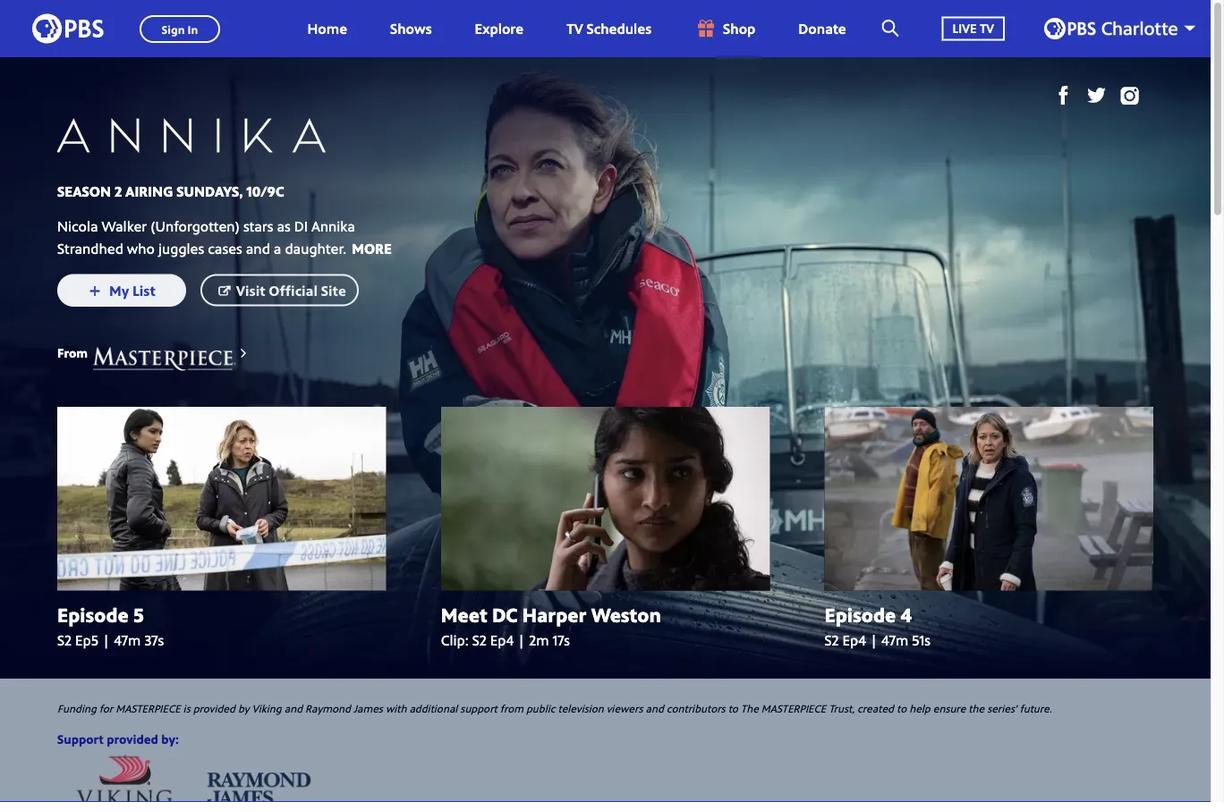 Task type: locate. For each thing, give the bounding box(es) containing it.
provided left the by:
[[107, 731, 158, 748]]

1 horizontal spatial episode
[[825, 601, 896, 628]]

provided
[[193, 701, 235, 716], [107, 731, 158, 748]]

0 horizontal spatial s2
[[57, 631, 72, 650]]

pbs charlotte image
[[1044, 18, 1178, 39]]

tv right live
[[980, 20, 994, 37]]

funding
[[57, 701, 96, 716]]

created
[[857, 701, 894, 716]]

47m left 51s
[[881, 631, 909, 650]]

2 to from the left
[[897, 701, 907, 716]]

1 horizontal spatial masterpiece
[[761, 701, 826, 716]]

tv left schedules
[[567, 19, 583, 38]]

stars
[[243, 216, 273, 235]]

season
[[57, 181, 111, 200]]

masterpiece image
[[93, 335, 236, 371]]

episode
[[57, 601, 129, 628], [825, 601, 896, 628]]

2 horizontal spatial |
[[870, 631, 878, 650]]

tv
[[567, 19, 583, 38], [980, 20, 994, 37]]

1 horizontal spatial |
[[517, 631, 525, 650]]

47m left 37s
[[114, 631, 141, 650]]

0 vertical spatial provided
[[193, 701, 235, 716]]

1 horizontal spatial s2
[[472, 631, 487, 650]]

2 horizontal spatial and
[[646, 701, 664, 716]]

s2 inside episode 5 s2 ep5 | 47m 37s
[[57, 631, 72, 650]]

0 horizontal spatial masterpiece
[[116, 701, 180, 716]]

james
[[353, 701, 383, 716]]

explore
[[475, 19, 524, 38]]

airing
[[125, 181, 173, 200]]

shows
[[390, 19, 432, 38]]

connect with annika on twitter (opens in new window) image
[[1087, 86, 1106, 105]]

video thumbnail: annika episode 5 image
[[57, 407, 386, 591]]

s2 up trust,
[[825, 631, 839, 650]]

2 horizontal spatial s2
[[825, 631, 839, 650]]

provided right is
[[193, 701, 235, 716]]

0 horizontal spatial and
[[246, 238, 270, 258]]

and
[[246, 238, 270, 258], [284, 701, 302, 716], [646, 701, 664, 716]]

0 horizontal spatial 47m
[[114, 631, 141, 650]]

0 horizontal spatial to
[[728, 701, 738, 716]]

future.
[[1020, 701, 1052, 716]]

1 47m from the left
[[114, 631, 141, 650]]

sundays,
[[176, 181, 243, 200]]

0 horizontal spatial provided
[[107, 731, 158, 748]]

37s
[[144, 631, 164, 650]]

47m inside episode 4 s2 ep4 | 47m 51s
[[881, 631, 909, 650]]

2 episode from the left
[[825, 601, 896, 628]]

funding for masterpiece is provided by viking and raymond james with additional support from public television viewers and contributors to the masterpiece trust, created to help ensure the series' future.
[[57, 701, 1052, 716]]

47m for 5
[[114, 631, 141, 650]]

1 s2 from the left
[[57, 631, 72, 650]]

and right viewers
[[646, 701, 664, 716]]

1 horizontal spatial 47m
[[881, 631, 909, 650]]

donate link
[[781, 0, 864, 57]]

1 masterpiece from the left
[[116, 701, 180, 716]]

public
[[526, 701, 555, 716]]

s2 right clip:
[[472, 631, 487, 650]]

support
[[460, 701, 497, 716]]

ep4 down dc
[[490, 631, 514, 650]]

is
[[183, 701, 190, 716]]

connect with annika on facebook (opens in new window) image
[[1054, 86, 1073, 105]]

live
[[953, 20, 977, 37]]

to left the the
[[728, 701, 738, 716]]

nicola
[[57, 216, 98, 235]]

47m for 4
[[881, 631, 909, 650]]

masterpiece
[[116, 701, 180, 716], [761, 701, 826, 716]]

| right ep5
[[102, 631, 110, 650]]

2 | from the left
[[517, 631, 525, 650]]

| left 2m
[[517, 631, 525, 650]]

1 ep4 from the left
[[490, 631, 514, 650]]

episode inside episode 4 s2 ep4 | 47m 51s
[[825, 601, 896, 628]]

by
[[238, 701, 249, 716]]

s2 left ep5
[[57, 631, 72, 650]]

47m
[[114, 631, 141, 650], [881, 631, 909, 650]]

nicola walker (unforgotten) stars as di annika strandhed who juggles cases and a daughter. more
[[57, 216, 392, 258]]

more button
[[347, 237, 397, 260]]

| inside episode 5 s2 ep5 | 47m 37s
[[102, 631, 110, 650]]

ep4
[[490, 631, 514, 650], [842, 631, 866, 650]]

0 horizontal spatial ep4
[[490, 631, 514, 650]]

1 episode from the left
[[57, 601, 129, 628]]

0 horizontal spatial episode
[[57, 601, 129, 628]]

from
[[57, 344, 88, 361]]

help
[[909, 701, 930, 716]]

to
[[728, 701, 738, 716], [897, 701, 907, 716]]

masterpiece right the the
[[761, 701, 826, 716]]

episode 4 s2 ep4 | 47m 51s
[[825, 601, 931, 650]]

(unforgotten)
[[151, 216, 240, 235]]

ep4 left 51s
[[842, 631, 866, 650]]

episode up ep5
[[57, 601, 129, 628]]

4
[[901, 601, 912, 628]]

home
[[307, 19, 347, 38]]

a
[[274, 238, 281, 258]]

| left 51s
[[870, 631, 878, 650]]

season 2 airing sundays, 10/9c
[[57, 181, 284, 200]]

2 s2 from the left
[[472, 631, 487, 650]]

dc
[[492, 601, 518, 628]]

2 47m from the left
[[881, 631, 909, 650]]

shop
[[723, 19, 756, 38]]

live tv
[[953, 20, 994, 37]]

2 ep4 from the left
[[842, 631, 866, 650]]

1 horizontal spatial provided
[[193, 701, 235, 716]]

episode for episode 5
[[57, 601, 129, 628]]

by:
[[161, 731, 179, 748]]

series'
[[987, 701, 1017, 716]]

s2
[[57, 631, 72, 650], [472, 631, 487, 650], [825, 631, 839, 650]]

s2 for episode 5
[[57, 631, 72, 650]]

s2 inside episode 4 s2 ep4 | 47m 51s
[[825, 631, 839, 650]]

more
[[352, 238, 392, 258]]

episode inside episode 5 s2 ep5 | 47m 37s
[[57, 601, 129, 628]]

1 to from the left
[[728, 701, 738, 716]]

|
[[102, 631, 110, 650], [517, 631, 525, 650], [870, 631, 878, 650]]

1 vertical spatial provided
[[107, 731, 158, 748]]

harper
[[522, 601, 586, 628]]

support
[[57, 731, 104, 748]]

the
[[968, 701, 984, 716]]

3 | from the left
[[870, 631, 878, 650]]

0 horizontal spatial |
[[102, 631, 110, 650]]

and right viking
[[284, 701, 302, 716]]

3 s2 from the left
[[825, 631, 839, 650]]

daughter.
[[285, 238, 347, 258]]

| inside episode 4 s2 ep4 | 47m 51s
[[870, 631, 878, 650]]

to left help in the bottom right of the page
[[897, 701, 907, 716]]

47m inside episode 5 s2 ep5 | 47m 37s
[[114, 631, 141, 650]]

di
[[294, 216, 308, 235]]

episode left 4
[[825, 601, 896, 628]]

ep4 inside meet dc harper weston clip: s2 ep4 | 2m 17s
[[490, 631, 514, 650]]

2m
[[529, 631, 549, 650]]

masterpiece up the by:
[[116, 701, 180, 716]]

episode 5 link
[[57, 601, 386, 628]]

1 horizontal spatial ep4
[[842, 631, 866, 650]]

1 horizontal spatial to
[[897, 701, 907, 716]]

explore link
[[457, 0, 542, 57]]

viking
[[252, 701, 282, 716]]

annika image
[[0, 57, 1211, 738], [57, 86, 326, 153]]

and left 'a'
[[246, 238, 270, 258]]

1 | from the left
[[102, 631, 110, 650]]



Task type: describe. For each thing, give the bounding box(es) containing it.
shop link
[[677, 0, 773, 57]]

s2 inside meet dc harper weston clip: s2 ep4 | 2m 17s
[[472, 631, 487, 650]]

schedules
[[587, 19, 652, 38]]

television
[[558, 701, 604, 716]]

51s
[[912, 631, 931, 650]]

| inside meet dc harper weston clip: s2 ep4 | 2m 17s
[[517, 631, 525, 650]]

weston
[[591, 601, 661, 628]]

video thumbnail: annika meet dc harper weston image
[[441, 407, 770, 591]]

2 masterpiece from the left
[[761, 701, 826, 716]]

with
[[386, 701, 407, 716]]

meet dc harper weston link
[[441, 601, 770, 628]]

home link
[[289, 0, 365, 57]]

additional
[[409, 701, 458, 716]]

ep4 inside episode 4 s2 ep4 | 47m 51s
[[842, 631, 866, 650]]

as
[[277, 216, 291, 235]]

episode 5 s2 ep5 | 47m 37s
[[57, 601, 164, 650]]

viking image
[[72, 755, 177, 803]]

meet dc harper weston clip: s2 ep4 | 2m 17s
[[441, 601, 661, 650]]

search image
[[882, 20, 899, 37]]

pbs image
[[32, 9, 104, 49]]

annika
[[311, 216, 355, 235]]

cases
[[208, 238, 242, 258]]

viewers
[[606, 701, 643, 716]]

episode 4 link
[[825, 601, 1153, 628]]

live tv link
[[924, 0, 1023, 57]]

strandhed
[[57, 238, 123, 258]]

tv schedules link
[[549, 0, 669, 57]]

tv schedules
[[567, 19, 652, 38]]

support provided by:
[[57, 731, 179, 748]]

s2 for episode 4
[[825, 631, 839, 650]]

clip:
[[441, 631, 469, 650]]

0 horizontal spatial tv
[[567, 19, 583, 38]]

and inside nicola walker (unforgotten) stars as di annika strandhed who juggles cases and a daughter. more
[[246, 238, 270, 258]]

ensure
[[933, 701, 966, 716]]

| for episode 4
[[870, 631, 878, 650]]

donate
[[799, 19, 846, 38]]

2
[[114, 181, 122, 200]]

10/9c
[[246, 181, 284, 200]]

ep5
[[75, 631, 98, 650]]

contributors
[[666, 701, 725, 716]]

the
[[741, 701, 759, 716]]

for
[[99, 701, 113, 716]]

1 horizontal spatial and
[[284, 701, 302, 716]]

meet
[[441, 601, 487, 628]]

walker
[[102, 216, 147, 235]]

video thumbnail: annika episode 4 image
[[825, 407, 1153, 591]]

episode for episode 4
[[825, 601, 896, 628]]

juggles
[[158, 238, 204, 258]]

who
[[127, 238, 155, 258]]

1 horizontal spatial tv
[[980, 20, 994, 37]]

from
[[500, 701, 523, 716]]

5
[[133, 601, 144, 628]]

shows link
[[372, 0, 450, 57]]

17s
[[553, 631, 570, 650]]

trust,
[[829, 701, 855, 716]]

| for episode 5
[[102, 631, 110, 650]]

raymond
[[305, 701, 351, 716]]

raymond james image
[[206, 755, 311, 803]]

connect with annika on instagram (opens in new window) image
[[1120, 86, 1139, 105]]



Task type: vqa. For each thing, say whether or not it's contained in the screenshot.


